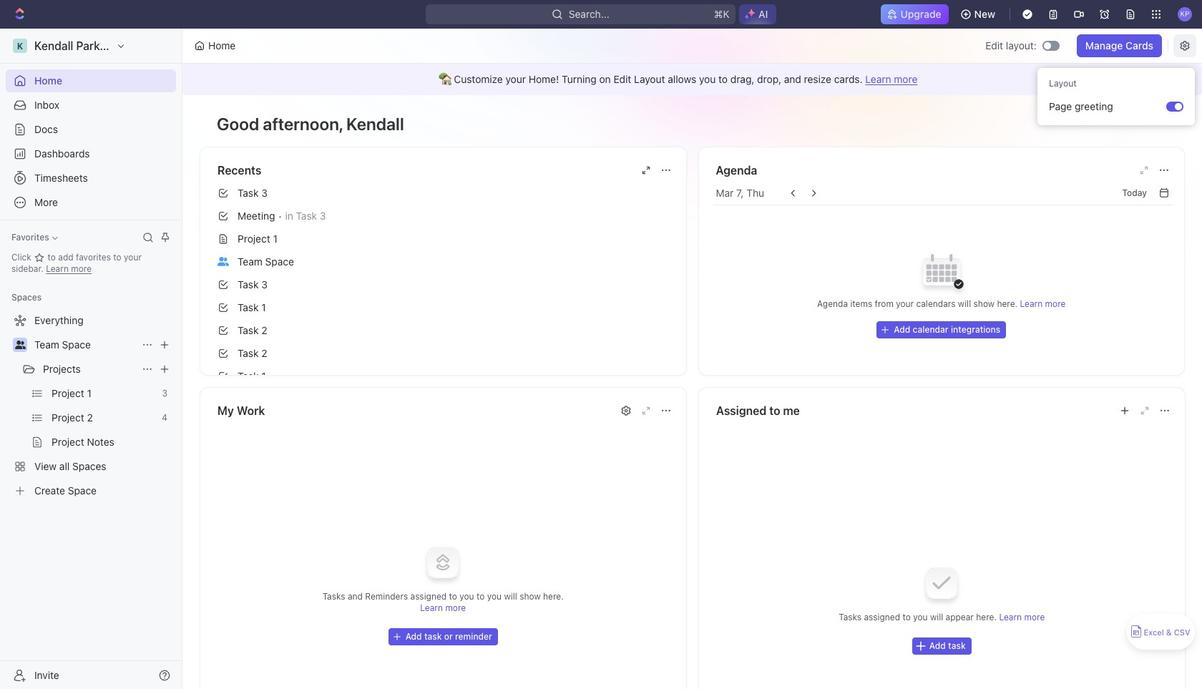 Task type: locate. For each thing, give the bounding box(es) containing it.
1 horizontal spatial task
[[948, 641, 966, 651]]

0 horizontal spatial here.
[[543, 591, 564, 602]]

3 right in
[[320, 210, 326, 222]]

from
[[875, 299, 894, 309]]

1 up ‎task 2
[[261, 301, 266, 314]]

0 vertical spatial edit
[[986, 39, 1004, 52]]

learn
[[866, 73, 892, 85], [46, 263, 69, 274], [1021, 299, 1043, 309], [420, 603, 443, 614], [999, 612, 1022, 623]]

0 vertical spatial space
[[265, 256, 294, 268]]

2 down ‎task 2
[[261, 347, 267, 359]]

2 horizontal spatial add
[[929, 641, 946, 651]]

team space inside sidebar navigation
[[34, 339, 91, 351]]

1 task 3 from the top
[[238, 187, 268, 199]]

task 3 link up project 1 link at the top of page
[[212, 182, 680, 205]]

1 right the project
[[273, 233, 278, 245]]

0 vertical spatial home
[[208, 39, 236, 52]]

meeting • in task 3
[[238, 210, 326, 222]]

0 horizontal spatial will
[[504, 591, 517, 602]]

dashboards
[[34, 147, 90, 160]]

0 horizontal spatial team space link
[[34, 334, 136, 357]]

home inside sidebar navigation
[[34, 74, 62, 87]]

‎task down ‎task 1
[[238, 324, 259, 336]]

0 vertical spatial 1
[[273, 233, 278, 245]]

0 horizontal spatial assigned
[[411, 591, 447, 602]]

1 vertical spatial will
[[504, 591, 517, 602]]

task
[[238, 187, 259, 199], [296, 210, 317, 222], [238, 278, 259, 291], [238, 347, 259, 359], [238, 370, 259, 382]]

greeting
[[1075, 100, 1114, 112]]

edit layout:
[[986, 39, 1037, 52]]

space up projects "link"
[[62, 339, 91, 351]]

to up add task or reminder
[[449, 591, 457, 602]]

0 vertical spatial show
[[974, 299, 995, 309]]

user group image
[[15, 341, 25, 349]]

2 task 3 from the top
[[238, 278, 268, 291]]

0 horizontal spatial team
[[34, 339, 59, 351]]

to
[[719, 73, 728, 85], [48, 252, 56, 263], [113, 252, 121, 263], [769, 404, 780, 417], [449, 591, 457, 602], [477, 591, 485, 602], [903, 612, 911, 623]]

1 vertical spatial edit
[[614, 73, 632, 85]]

0 horizontal spatial tasks
[[323, 591, 345, 602]]

tree containing team space
[[6, 309, 176, 503]]

0 vertical spatial and
[[784, 73, 802, 85]]

manage cards
[[1086, 39, 1154, 52]]

here.
[[998, 299, 1018, 309], [543, 591, 564, 602], [976, 612, 997, 623]]

1 vertical spatial task 3
[[238, 278, 268, 291]]

favorites button
[[6, 229, 63, 246]]

1 vertical spatial tasks
[[839, 612, 862, 623]]

assigned
[[411, 591, 447, 602], [864, 612, 900, 623]]

task 3 for 1st task 3 link from the top of the page
[[238, 187, 268, 199]]

add for assigned to me
[[929, 641, 946, 651]]

2 horizontal spatial will
[[959, 299, 972, 309]]

0 horizontal spatial layout
[[634, 73, 665, 85]]

0 vertical spatial team space link
[[212, 251, 680, 273]]

and left reminders
[[348, 591, 363, 602]]

team space link up projects "link"
[[34, 334, 136, 357]]

assigned to me
[[716, 404, 800, 417]]

task 3 up ‎task 1
[[238, 278, 268, 291]]

to left me
[[769, 404, 780, 417]]

task right in
[[296, 210, 317, 222]]

1 2 from the top
[[261, 324, 267, 336]]

add calendar integrations button
[[877, 321, 1007, 339]]

tasks for my work
[[323, 591, 345, 602]]

inbox
[[34, 99, 59, 111]]

project 1 link
[[212, 228, 680, 251]]

‎task 2
[[238, 324, 267, 336]]

1 ‎task from the top
[[238, 301, 259, 314]]

team space down project 1
[[238, 256, 294, 268]]

1 horizontal spatial layout
[[1050, 78, 1077, 89]]

1 horizontal spatial team space
[[238, 256, 294, 268]]

1 for project 1
[[273, 233, 278, 245]]

team space link up ‎task 1 link
[[212, 251, 680, 273]]

2 horizontal spatial here.
[[998, 299, 1018, 309]]

0 vertical spatial task 3
[[238, 187, 268, 199]]

1 vertical spatial team space link
[[34, 334, 136, 357]]

sidebar.
[[11, 263, 44, 274]]

your right from on the right of page
[[896, 299, 914, 309]]

1 vertical spatial here.
[[543, 591, 564, 602]]

2 up task 2
[[261, 324, 267, 336]]

0 horizontal spatial show
[[520, 591, 541, 602]]

1 horizontal spatial space
[[265, 256, 294, 268]]

learn more link for agenda items from your calendars will show here.
[[1021, 299, 1066, 309]]

learn more link for tasks assigned to you will appear here.
[[999, 612, 1045, 623]]

task
[[424, 631, 442, 642], [948, 641, 966, 651]]

layout
[[634, 73, 665, 85], [1050, 78, 1077, 89]]

new button
[[955, 3, 1004, 26]]

task for assigned to me
[[948, 641, 966, 651]]

here. inside tasks and reminders assigned to you to you will show here. learn more
[[543, 591, 564, 602]]

to up reminder
[[477, 591, 485, 602]]

1 vertical spatial show
[[520, 591, 541, 602]]

task down appear
[[948, 641, 966, 651]]

today button
[[1117, 185, 1153, 202]]

add
[[894, 324, 911, 335], [406, 631, 422, 642], [929, 641, 946, 651]]

task 3 link
[[212, 182, 680, 205], [212, 273, 680, 296]]

0 vertical spatial agenda
[[716, 164, 758, 177]]

team down the project
[[238, 256, 263, 268]]

kendall
[[346, 114, 404, 134]]

1 vertical spatial and
[[348, 591, 363, 602]]

tree
[[6, 309, 176, 503]]

more
[[894, 73, 918, 85], [71, 263, 92, 274], [1046, 299, 1066, 309], [446, 603, 466, 614], [1024, 612, 1045, 623]]

task 3 link down project 1 link at the top of page
[[212, 273, 680, 296]]

1 vertical spatial your
[[124, 252, 142, 263]]

home!
[[529, 73, 559, 85]]

1 vertical spatial team
[[34, 339, 59, 351]]

3
[[261, 187, 268, 199], [320, 210, 326, 222], [261, 278, 268, 291]]

0 vertical spatial your
[[506, 73, 526, 85]]

2 ‎task from the top
[[238, 324, 259, 336]]

1 vertical spatial assigned
[[864, 612, 900, 623]]

1 vertical spatial agenda
[[818, 299, 848, 309]]

0 vertical spatial will
[[959, 299, 972, 309]]

appear
[[946, 612, 974, 623]]

space
[[265, 256, 294, 268], [62, 339, 91, 351]]

task 2
[[238, 347, 267, 359]]

timesheets
[[34, 172, 88, 184]]

excel & csv link
[[1128, 614, 1196, 650]]

team space link inside tree
[[34, 334, 136, 357]]

2 vertical spatial will
[[930, 612, 943, 623]]

your left home!
[[506, 73, 526, 85]]

0 horizontal spatial add
[[406, 631, 422, 642]]

1 horizontal spatial assigned
[[864, 612, 900, 623]]

0 vertical spatial tasks
[[323, 591, 345, 602]]

tasks
[[323, 591, 345, 602], [839, 612, 862, 623]]

docs
[[34, 123, 58, 135]]

1 horizontal spatial edit
[[986, 39, 1004, 52]]

work
[[237, 404, 265, 417]]

meeting
[[238, 210, 275, 222]]

1 vertical spatial home
[[34, 74, 62, 87]]

space down project 1
[[265, 256, 294, 268]]

agenda for agenda items from your calendars will show here. learn more
[[818, 299, 848, 309]]

and right drop,
[[784, 73, 802, 85]]

your right "favorites"
[[124, 252, 142, 263]]

1 horizontal spatial tasks
[[839, 612, 862, 623]]

2 for task 2
[[261, 347, 267, 359]]

0 horizontal spatial agenda
[[716, 164, 758, 177]]

cards.
[[835, 73, 863, 85]]

1 horizontal spatial agenda
[[818, 299, 848, 309]]

1 task 3 link from the top
[[212, 182, 680, 205]]

learn more link
[[866, 73, 918, 85], [46, 263, 92, 274], [1021, 299, 1066, 309], [420, 603, 466, 614], [999, 612, 1045, 623]]

1 horizontal spatial show
[[974, 299, 995, 309]]

1 horizontal spatial team space link
[[212, 251, 680, 273]]

3 up meeting
[[261, 187, 268, 199]]

🏡 customize your home! turning on edit layout allows you to drag, drop, and resize cards. learn more
[[439, 73, 918, 85]]

3 up ‎task 1
[[261, 278, 268, 291]]

0 horizontal spatial team space
[[34, 339, 91, 351]]

sidebar navigation
[[0, 29, 183, 689]]

add down tasks assigned to you will appear here. learn more
[[929, 641, 946, 651]]

1 horizontal spatial your
[[506, 73, 526, 85]]

2
[[261, 324, 267, 336], [261, 347, 267, 359]]

2 vertical spatial your
[[896, 299, 914, 309]]

add left calendar
[[894, 324, 911, 335]]

0 vertical spatial team space
[[238, 256, 294, 268]]

1 vertical spatial task 3 link
[[212, 273, 680, 296]]

edit left layout:
[[986, 39, 1004, 52]]

0 vertical spatial assigned
[[411, 591, 447, 602]]

1 vertical spatial 1
[[261, 301, 266, 314]]

task 3 up meeting
[[238, 187, 268, 199]]

page greeting
[[1050, 100, 1114, 112]]

task 1
[[238, 370, 266, 382]]

reminder
[[455, 631, 492, 642]]

add left or
[[406, 631, 422, 642]]

edit right on
[[614, 73, 632, 85]]

will inside tasks and reminders assigned to you to you will show here. learn more
[[504, 591, 517, 602]]

1 vertical spatial team space
[[34, 339, 91, 351]]

0 horizontal spatial home
[[34, 74, 62, 87]]

1 horizontal spatial here.
[[976, 612, 997, 623]]

team space up projects
[[34, 339, 91, 351]]

docs link
[[6, 118, 176, 141]]

0 horizontal spatial and
[[348, 591, 363, 602]]

‎task for ‎task 2
[[238, 324, 259, 336]]

0 horizontal spatial space
[[62, 339, 91, 351]]

team
[[238, 256, 263, 268], [34, 339, 59, 351]]

1 vertical spatial ‎task
[[238, 324, 259, 336]]

0 vertical spatial task 3 link
[[212, 182, 680, 205]]

2 vertical spatial here.
[[976, 612, 997, 623]]

2 task 3 link from the top
[[212, 273, 680, 296]]

team right user group image
[[34, 339, 59, 351]]

manage cards button
[[1077, 34, 1163, 57]]

0 horizontal spatial your
[[124, 252, 142, 263]]

team space link
[[212, 251, 680, 273], [34, 334, 136, 357]]

1 vertical spatial space
[[62, 339, 91, 351]]

page
[[1050, 100, 1073, 112]]

1 for task 1
[[261, 370, 266, 382]]

0 vertical spatial team
[[238, 256, 263, 268]]

show
[[974, 299, 995, 309], [520, 591, 541, 602]]

task down recents
[[238, 187, 259, 199]]

favorites
[[76, 252, 111, 263]]

2 vertical spatial 1
[[261, 370, 266, 382]]

agenda
[[716, 164, 758, 177], [818, 299, 848, 309]]

upgrade
[[901, 8, 942, 20]]

‎task up ‎task 2
[[238, 301, 259, 314]]

2 2 from the top
[[261, 347, 267, 359]]

layout left allows
[[634, 73, 665, 85]]

tasks assigned to you will appear here. learn more
[[839, 612, 1045, 623]]

team inside tree
[[34, 339, 59, 351]]

2 vertical spatial 3
[[261, 278, 268, 291]]

2 horizontal spatial your
[[896, 299, 914, 309]]

0 horizontal spatial task
[[424, 631, 442, 642]]

0 vertical spatial 2
[[261, 324, 267, 336]]

turning
[[562, 73, 597, 85]]

team space
[[238, 256, 294, 268], [34, 339, 91, 351]]

0 vertical spatial ‎task
[[238, 301, 259, 314]]

calendars
[[917, 299, 956, 309]]

assigned
[[716, 404, 767, 417]]

1 down task 2
[[261, 370, 266, 382]]

task left or
[[424, 631, 442, 642]]

on
[[600, 73, 611, 85]]

1 horizontal spatial team
[[238, 256, 263, 268]]

you
[[699, 73, 716, 85], [460, 591, 474, 602], [487, 591, 502, 602], [913, 612, 928, 623]]

1 vertical spatial 2
[[261, 347, 267, 359]]

layout up page
[[1050, 78, 1077, 89]]

tasks inside tasks and reminders assigned to you to you will show here. learn more
[[323, 591, 345, 602]]

edit
[[986, 39, 1004, 52], [614, 73, 632, 85]]

to left drag,
[[719, 73, 728, 85]]



Task type: describe. For each thing, give the bounding box(es) containing it.
&
[[1167, 628, 1172, 638]]

project 1
[[238, 233, 278, 245]]

tree inside sidebar navigation
[[6, 309, 176, 503]]

to right "favorites"
[[113, 252, 121, 263]]

in
[[285, 210, 293, 222]]

agenda for agenda
[[716, 164, 758, 177]]

projects
[[43, 363, 81, 375]]

add task
[[929, 641, 966, 651]]

space inside tree
[[62, 339, 91, 351]]

0 vertical spatial here.
[[998, 299, 1018, 309]]

more inside tasks and reminders assigned to you to you will show here. learn more
[[446, 603, 466, 614]]

customize
[[454, 73, 503, 85]]

learn more
[[46, 263, 92, 274]]

0 vertical spatial 3
[[261, 187, 268, 199]]

add task or reminder button
[[388, 629, 498, 646]]

reminders
[[365, 591, 408, 602]]

to left add
[[48, 252, 56, 263]]

my
[[218, 404, 234, 417]]

2 for ‎task 2
[[261, 324, 267, 336]]

‎task 1 link
[[212, 296, 680, 319]]

1 horizontal spatial will
[[930, 612, 943, 623]]

good
[[217, 114, 259, 134]]

add task button
[[912, 638, 972, 655]]

1 horizontal spatial and
[[784, 73, 802, 85]]

your inside "to add favorites to your sidebar."
[[124, 252, 142, 263]]

‎task 1
[[238, 301, 266, 314]]

0 horizontal spatial edit
[[614, 73, 632, 85]]

drop,
[[758, 73, 782, 85]]

afternoon,
[[263, 114, 343, 134]]

recents
[[218, 164, 262, 177]]

allows
[[668, 73, 697, 85]]

favorites
[[11, 232, 49, 243]]

add task or reminder
[[406, 631, 492, 642]]

show inside tasks and reminders assigned to you to you will show here. learn more
[[520, 591, 541, 602]]

csv
[[1175, 628, 1191, 638]]

‎task for ‎task 1
[[238, 301, 259, 314]]

items
[[851, 299, 873, 309]]

drag,
[[731, 73, 755, 85]]

user group image
[[218, 257, 229, 266]]

projects link
[[43, 358, 136, 381]]

timesheets link
[[6, 167, 176, 190]]

integrations
[[951, 324, 1001, 335]]

agenda items from your calendars will show here. learn more
[[818, 299, 1066, 309]]

excel & csv
[[1144, 628, 1191, 638]]

1 horizontal spatial home
[[208, 39, 236, 52]]

click
[[11, 252, 34, 263]]

learn inside sidebar navigation
[[46, 263, 69, 274]]

good afternoon, kendall
[[217, 114, 404, 134]]

tasks for assigned to me
[[839, 612, 862, 623]]

task up ‎task 1
[[238, 278, 259, 291]]

1 horizontal spatial add
[[894, 324, 911, 335]]

excel
[[1144, 628, 1165, 638]]

task for my work
[[424, 631, 442, 642]]

invite
[[34, 669, 59, 681]]

my work
[[218, 404, 265, 417]]

to left appear
[[903, 612, 911, 623]]

tasks and reminders assigned to you to you will show here. learn more
[[323, 591, 564, 614]]

‎task 2 link
[[212, 319, 680, 342]]

1 for ‎task 1
[[261, 301, 266, 314]]

task down task 2
[[238, 370, 259, 382]]

resize
[[804, 73, 832, 85]]

today
[[1123, 188, 1148, 198]]

learn more link for 🏡 customize your home! turning on edit layout allows you to drag, drop, and resize cards.
[[866, 73, 918, 85]]

layout:
[[1006, 39, 1037, 52]]

inbox link
[[6, 94, 176, 117]]

1 vertical spatial 3
[[320, 210, 326, 222]]

🏡
[[439, 73, 451, 85]]

•
[[278, 210, 282, 222]]

task 3 for 2nd task 3 link
[[238, 278, 268, 291]]

task 2 link
[[212, 342, 680, 365]]

⌘k
[[715, 8, 730, 20]]

more inside sidebar navigation
[[71, 263, 92, 274]]

spaces
[[11, 292, 42, 303]]

me
[[783, 404, 800, 417]]

learn more link for tasks and reminders assigned to you to you will show here.
[[420, 603, 466, 614]]

cards
[[1126, 39, 1154, 52]]

add for my work
[[406, 631, 422, 642]]

search...
[[569, 8, 610, 20]]

to add favorites to your sidebar.
[[11, 252, 142, 274]]

upgrade link
[[881, 4, 949, 24]]

home link
[[6, 69, 176, 92]]

learn inside tasks and reminders assigned to you to you will show here. learn more
[[420, 603, 443, 614]]

dashboards link
[[6, 142, 176, 165]]

or
[[444, 631, 453, 642]]

project
[[238, 233, 270, 245]]

manage
[[1086, 39, 1124, 52]]

and inside tasks and reminders assigned to you to you will show here. learn more
[[348, 591, 363, 602]]

new
[[975, 8, 996, 20]]

task up task 1
[[238, 347, 259, 359]]

calendar
[[913, 324, 949, 335]]

add calendar integrations
[[894, 324, 1001, 335]]

add
[[58, 252, 74, 263]]

task 1 link
[[212, 365, 680, 388]]

assigned inside tasks and reminders assigned to you to you will show here. learn more
[[411, 591, 447, 602]]



Task type: vqa. For each thing, say whether or not it's contained in the screenshot.
View button
no



